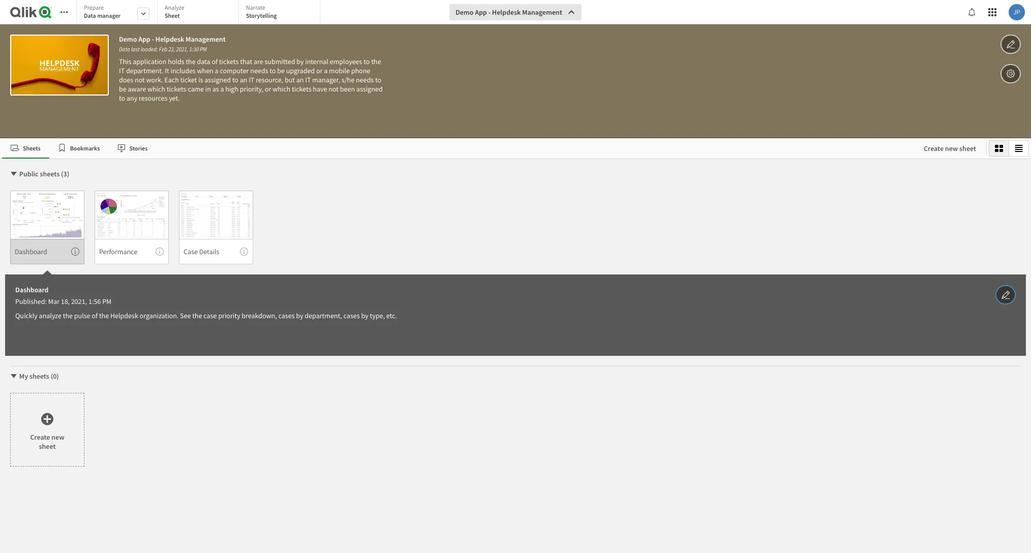 Task type: describe. For each thing, give the bounding box(es) containing it.
collapse image for my
[[10, 372, 18, 380]]

helpdesk inside 'dashboard published: mar 18, 2021, 1:56 pm quickly analyze the pulse of the helpdesk organization. see the case priority breakdown, cases by department, cases by type, etc.'
[[110, 311, 138, 320]]

that
[[240, 57, 252, 66]]

high
[[225, 84, 239, 94]]

1 vertical spatial new
[[51, 433, 64, 442]]

0 horizontal spatial needs
[[250, 66, 268, 75]]

the down 1:56 on the bottom left
[[99, 311, 109, 320]]

quickly
[[15, 311, 38, 320]]

dashboard published: mar 18, 2021, 1:56 pm quickly analyze the pulse of the helpdesk organization. see the case priority breakdown, cases by department, cases by type, etc.
[[15, 285, 397, 320]]

details
[[199, 247, 219, 256]]

to left priority,
[[232, 75, 238, 84]]

are
[[254, 57, 263, 66]]

app options image
[[1007, 68, 1016, 80]]

1:30
[[189, 46, 199, 53]]

includes
[[171, 66, 196, 75]]

(0)
[[51, 372, 59, 381]]

helpdesk for demo app - helpdesk management
[[492, 8, 521, 17]]

my sheets (0)
[[19, 372, 59, 381]]

tooltip for case details
[[240, 248, 248, 256]]

0 horizontal spatial create new sheet
[[30, 433, 64, 451]]

2 horizontal spatial it
[[305, 75, 311, 84]]

priority,
[[240, 84, 264, 94]]

each
[[164, 75, 179, 84]]

tooltip for dashboard
[[71, 248, 79, 256]]

sheets button
[[2, 138, 49, 159]]

been
[[340, 84, 355, 94]]

by left department,
[[296, 311, 303, 320]]

holds
[[168, 57, 184, 66]]

prepare
[[84, 4, 104, 11]]

ticket
[[180, 75, 197, 84]]

mar
[[48, 297, 59, 306]]

1 cases from the left
[[279, 311, 295, 320]]

application containing demo app - helpdesk management
[[0, 0, 1032, 553]]

2 an from the left
[[296, 75, 304, 84]]

data
[[197, 57, 210, 66]]

case details sheet is selected. press the spacebar or enter key to open case details sheet. use the right and left arrow keys to navigate. element
[[179, 191, 253, 264]]

last
[[131, 46, 140, 53]]

group inside application
[[989, 140, 1030, 157]]

sheets for my sheets
[[29, 372, 49, 381]]

tab list inside toolbar
[[76, 0, 324, 25]]

it
[[165, 66, 169, 75]]

resource,
[[256, 75, 283, 84]]

performance
[[99, 247, 137, 256]]

sheet inside create new sheet "button"
[[960, 144, 977, 153]]

demo for demo app - helpdesk management data last loaded: feb 23, 2021, 1:30 pm this application holds the data of tickets that are submitted by internal employees to the it department. it includes when a computer needs to be upgraded or a mobile phone does not work. each ticket is assigned to an it resource, but an it manager, s/he needs to be aware which tickets came in as a high priority, or which tickets have not been assigned to any resources yet.
[[119, 35, 137, 44]]

resources
[[139, 94, 168, 103]]

in
[[205, 84, 211, 94]]

manager
[[97, 12, 121, 19]]

narrate
[[246, 4, 265, 11]]

does
[[119, 75, 133, 84]]

management for demo app - helpdesk management
[[522, 8, 562, 17]]

see
[[180, 311, 191, 320]]

1:56
[[89, 297, 101, 306]]

s/he
[[342, 75, 355, 84]]

2 horizontal spatial a
[[324, 66, 328, 75]]

sheets
[[23, 144, 41, 152]]

toolbar containing demo app - helpdesk management
[[0, 0, 1032, 138]]

pm inside the demo app - helpdesk management data last loaded: feb 23, 2021, 1:30 pm this application holds the data of tickets that are submitted by internal employees to the it department. it includes when a computer needs to be upgraded or a mobile phone does not work. each ticket is assigned to an it resource, but an it manager, s/he needs to be aware which tickets came in as a high priority, or which tickets have not been assigned to any resources yet.
[[200, 46, 207, 53]]

0 horizontal spatial assigned
[[205, 75, 231, 84]]

2021, inside the demo app - helpdesk management data last loaded: feb 23, 2021, 1:30 pm this application holds the data of tickets that are submitted by internal employees to the it department. it includes when a computer needs to be upgraded or a mobile phone does not work. each ticket is assigned to an it resource, but an it manager, s/he needs to be aware which tickets came in as a high priority, or which tickets have not been assigned to any resources yet.
[[176, 46, 188, 53]]

bookmarks button
[[49, 138, 109, 159]]

pm inside 'dashboard published: mar 18, 2021, 1:56 pm quickly analyze the pulse of the helpdesk organization. see the case priority breakdown, cases by department, cases by type, etc.'
[[102, 297, 112, 306]]

edit image
[[1002, 289, 1011, 301]]

priority
[[218, 311, 240, 320]]

computer
[[220, 66, 249, 75]]

case details menu item
[[179, 239, 253, 264]]

1 horizontal spatial it
[[249, 75, 255, 84]]

to right are
[[270, 66, 276, 75]]

create new sheet button
[[916, 140, 985, 157]]

yet.
[[169, 94, 180, 103]]

storytelling
[[246, 12, 277, 19]]

1 horizontal spatial a
[[220, 84, 224, 94]]

phone
[[351, 66, 370, 75]]

prepare data manager
[[84, 4, 121, 19]]

analyze sheet
[[165, 4, 184, 19]]

public
[[19, 169, 38, 179]]

sheets for public sheets
[[40, 169, 60, 179]]

by inside the demo app - helpdesk management data last loaded: feb 23, 2021, 1:30 pm this application holds the data of tickets that are submitted by internal employees to the it department. it includes when a computer needs to be upgraded or a mobile phone does not work. each ticket is assigned to an it resource, but an it manager, s/he needs to be aware which tickets came in as a high priority, or which tickets have not been assigned to any resources yet.
[[297, 57, 304, 66]]

0 horizontal spatial tickets
[[167, 84, 186, 94]]

employees
[[330, 57, 362, 66]]

performance sheet is selected. press the spacebar or enter key to open performance sheet. use the right and left arrow keys to navigate. element
[[95, 191, 169, 264]]

create new sheet inside create new sheet "button"
[[924, 144, 977, 153]]

case
[[184, 247, 198, 256]]



Task type: vqa. For each thing, say whether or not it's contained in the screenshot.
new in the Create new sheet
yes



Task type: locate. For each thing, give the bounding box(es) containing it.
dashboard inside menu item
[[15, 247, 47, 256]]

as
[[212, 84, 219, 94]]

1 horizontal spatial tickets
[[219, 57, 239, 66]]

case details
[[184, 247, 219, 256]]

the right see
[[192, 311, 202, 320]]

18,
[[61, 297, 70, 306]]

1 vertical spatial tab list
[[2, 138, 914, 159]]

0 vertical spatial helpdesk
[[492, 8, 521, 17]]

be
[[277, 66, 285, 75], [119, 84, 126, 94]]

dashboard sheet is selected. press the spacebar or enter key to open dashboard sheet. use the right and left arrow keys to navigate. element
[[10, 191, 84, 264]]

the left pulse
[[63, 311, 73, 320]]

1 vertical spatial sheet
[[39, 442, 56, 451]]

application
[[133, 57, 167, 66]]

tooltip left performance
[[71, 248, 79, 256]]

0 horizontal spatial pm
[[102, 297, 112, 306]]

to
[[364, 57, 370, 66], [270, 66, 276, 75], [232, 75, 238, 84], [375, 75, 382, 84], [119, 94, 125, 103]]

1 vertical spatial create new sheet
[[30, 433, 64, 451]]

be left "but"
[[277, 66, 285, 75]]

1 an from the left
[[240, 75, 247, 84]]

dashboard for dashboard published: mar 18, 2021, 1:56 pm quickly analyze the pulse of the helpdesk organization. see the case priority breakdown, cases by department, cases by type, etc.
[[15, 285, 49, 295]]

tab list containing sheets
[[2, 138, 914, 159]]

1 horizontal spatial demo
[[456, 8, 474, 17]]

1 horizontal spatial an
[[296, 75, 304, 84]]

of
[[212, 57, 218, 66], [92, 311, 98, 320]]

demo inside the demo app - helpdesk management data last loaded: feb 23, 2021, 1:30 pm this application holds the data of tickets that are submitted by internal employees to the it department. it includes when a computer needs to be upgraded or a mobile phone does not work. each ticket is assigned to an it resource, but an it manager, s/he needs to be aware which tickets came in as a high priority, or which tickets have not been assigned to any resources yet.
[[119, 35, 137, 44]]

not right have
[[329, 84, 339, 94]]

cases left the type,
[[344, 311, 360, 320]]

collapse image left public
[[10, 170, 18, 178]]

demo app - helpdesk management
[[456, 8, 562, 17]]

published:
[[15, 297, 47, 306]]

any
[[127, 94, 137, 103]]

case
[[204, 311, 217, 320]]

0 vertical spatial be
[[277, 66, 285, 75]]

0 vertical spatial tab list
[[76, 0, 324, 25]]

tab list containing prepare
[[76, 0, 324, 25]]

0 vertical spatial create new sheet
[[924, 144, 977, 153]]

0 horizontal spatial a
[[215, 66, 219, 75]]

data inside the demo app - helpdesk management data last loaded: feb 23, 2021, 1:30 pm this application holds the data of tickets that are submitted by internal employees to the it department. it includes when a computer needs to be upgraded or a mobile phone does not work. each ticket is assigned to an it resource, but an it manager, s/he needs to be aware which tickets came in as a high priority, or which tickets have not been assigned to any resources yet.
[[119, 46, 130, 53]]

0 horizontal spatial be
[[119, 84, 126, 94]]

to left any
[[119, 94, 125, 103]]

0 horizontal spatial create
[[30, 433, 50, 442]]

0 horizontal spatial tooltip
[[71, 248, 79, 256]]

0 horizontal spatial an
[[240, 75, 247, 84]]

0 horizontal spatial -
[[152, 35, 154, 44]]

analyze
[[165, 4, 184, 11]]

breakdown,
[[242, 311, 277, 320]]

management inside the demo app - helpdesk management data last loaded: feb 23, 2021, 1:30 pm this application holds the data of tickets that are submitted by internal employees to the it department. it includes when a computer needs to be upgraded or a mobile phone does not work. each ticket is assigned to an it resource, but an it manager, s/he needs to be aware which tickets came in as a high priority, or which tickets have not been assigned to any resources yet.
[[186, 35, 226, 44]]

pm right 1:56 on the bottom left
[[102, 297, 112, 306]]

0 horizontal spatial 2021,
[[71, 297, 87, 306]]

tooltip for performance
[[156, 248, 164, 256]]

2021, right the "18,"
[[71, 297, 87, 306]]

helpdesk for demo app - helpdesk management data last loaded: feb 23, 2021, 1:30 pm this application holds the data of tickets that are submitted by internal employees to the it department. it includes when a computer needs to be upgraded or a mobile phone does not work. each ticket is assigned to an it resource, but an it manager, s/he needs to be aware which tickets came in as a high priority, or which tickets have not been assigned to any resources yet.
[[156, 35, 184, 44]]

demo app - helpdesk management button
[[450, 4, 582, 20]]

1 horizontal spatial data
[[119, 46, 130, 53]]

which down the upgraded
[[273, 84, 291, 94]]

a left mobile
[[324, 66, 328, 75]]

it left resource,
[[249, 75, 255, 84]]

1 vertical spatial -
[[152, 35, 154, 44]]

0 vertical spatial new
[[945, 144, 958, 153]]

upgraded
[[286, 66, 315, 75]]

1 horizontal spatial new
[[945, 144, 958, 153]]

2021,
[[176, 46, 188, 53], [71, 297, 87, 306]]

1 horizontal spatial assigned
[[356, 84, 383, 94]]

2021, inside 'dashboard published: mar 18, 2021, 1:56 pm quickly analyze the pulse of the helpdesk organization. see the case priority breakdown, cases by department, cases by type, etc.'
[[71, 297, 87, 306]]

submitted
[[265, 57, 295, 66]]

came
[[188, 84, 204, 94]]

1 vertical spatial app
[[138, 35, 150, 44]]

loaded:
[[141, 46, 158, 53]]

of inside 'dashboard published: mar 18, 2021, 1:56 pm quickly analyze the pulse of the helpdesk organization. see the case priority breakdown, cases by department, cases by type, etc.'
[[92, 311, 98, 320]]

a right when
[[215, 66, 219, 75]]

1 vertical spatial collapse image
[[10, 372, 18, 380]]

0 vertical spatial of
[[212, 57, 218, 66]]

but
[[285, 75, 295, 84]]

- for demo app - helpdesk management
[[489, 8, 491, 17]]

1 vertical spatial of
[[92, 311, 98, 320]]

1 vertical spatial demo
[[119, 35, 137, 44]]

performance menu item
[[95, 239, 169, 264]]

to right phone on the left of page
[[375, 75, 382, 84]]

tooltip inside performance menu item
[[156, 248, 164, 256]]

2 horizontal spatial helpdesk
[[492, 8, 521, 17]]

management inside button
[[522, 8, 562, 17]]

1 horizontal spatial needs
[[356, 75, 374, 84]]

1 vertical spatial or
[[265, 84, 271, 94]]

0 vertical spatial 2021,
[[176, 46, 188, 53]]

app inside button
[[475, 8, 487, 17]]

1 horizontal spatial cases
[[344, 311, 360, 320]]

new inside "button"
[[945, 144, 958, 153]]

tickets
[[219, 57, 239, 66], [167, 84, 186, 94], [292, 84, 312, 94]]

the right phone on the left of page
[[371, 57, 381, 66]]

a
[[215, 66, 219, 75], [324, 66, 328, 75], [220, 84, 224, 94]]

internal
[[305, 57, 329, 66]]

analyze
[[39, 311, 61, 320]]

pm right 1:30
[[200, 46, 207, 53]]

1 horizontal spatial of
[[212, 57, 218, 66]]

2 tooltip from the left
[[156, 248, 164, 256]]

data left last
[[119, 46, 130, 53]]

0 vertical spatial management
[[522, 8, 562, 17]]

mobile
[[329, 66, 350, 75]]

1 horizontal spatial helpdesk
[[156, 35, 184, 44]]

- for demo app - helpdesk management data last loaded: feb 23, 2021, 1:30 pm this application holds the data of tickets that are submitted by internal employees to the it department. it includes when a computer needs to be upgraded or a mobile phone does not work. each ticket is assigned to an it resource, but an it manager, s/he needs to be aware which tickets came in as a high priority, or which tickets have not been assigned to any resources yet.
[[152, 35, 154, 44]]

1 horizontal spatial which
[[273, 84, 291, 94]]

not
[[135, 75, 145, 84], [329, 84, 339, 94]]

helpdesk inside the demo app - helpdesk management data last loaded: feb 23, 2021, 1:30 pm this application holds the data of tickets that are submitted by internal employees to the it department. it includes when a computer needs to be upgraded or a mobile phone does not work. each ticket is assigned to an it resource, but an it manager, s/he needs to be aware which tickets came in as a high priority, or which tickets have not been assigned to any resources yet.
[[156, 35, 184, 44]]

a right as
[[220, 84, 224, 94]]

department.
[[126, 66, 164, 75]]

0 vertical spatial dashboard
[[15, 247, 47, 256]]

2 cases from the left
[[344, 311, 360, 320]]

an right high
[[240, 75, 247, 84]]

app inside the demo app - helpdesk management data last loaded: feb 23, 2021, 1:30 pm this application holds the data of tickets that are submitted by internal employees to the it department. it includes when a computer needs to be upgraded or a mobile phone does not work. each ticket is assigned to an it resource, but an it manager, s/he needs to be aware which tickets came in as a high priority, or which tickets have not been assigned to any resources yet.
[[138, 35, 150, 44]]

by left internal
[[297, 57, 304, 66]]

app for demo app - helpdesk management data last loaded: feb 23, 2021, 1:30 pm this application holds the data of tickets that are submitted by internal employees to the it department. it includes when a computer needs to be upgraded or a mobile phone does not work. each ticket is assigned to an it resource, but an it manager, s/he needs to be aware which tickets came in as a high priority, or which tickets have not been assigned to any resources yet.
[[138, 35, 150, 44]]

or up have
[[316, 66, 323, 75]]

tooltip inside dashboard menu item
[[71, 248, 79, 256]]

helpdesk inside button
[[492, 8, 521, 17]]

bookmarks
[[70, 144, 100, 152]]

needs up priority,
[[250, 66, 268, 75]]

an right "but"
[[296, 75, 304, 84]]

sheet
[[165, 12, 180, 19]]

1 horizontal spatial or
[[316, 66, 323, 75]]

organization.
[[140, 311, 179, 320]]

stories button
[[109, 138, 156, 159]]

1 horizontal spatial tooltip
[[156, 248, 164, 256]]

0 vertical spatial demo
[[456, 8, 474, 17]]

0 horizontal spatial data
[[84, 12, 96, 19]]

0 horizontal spatial management
[[186, 35, 226, 44]]

tooltip right details
[[240, 248, 248, 256]]

grid view image
[[995, 144, 1004, 153]]

this
[[119, 57, 131, 66]]

- inside the demo app - helpdesk management data last loaded: feb 23, 2021, 1:30 pm this application holds the data of tickets that are submitted by internal employees to the it department. it includes when a computer needs to be upgraded or a mobile phone does not work. each ticket is assigned to an it resource, but an it manager, s/he needs to be aware which tickets came in as a high priority, or which tickets have not been assigned to any resources yet.
[[152, 35, 154, 44]]

it left have
[[305, 75, 311, 84]]

1 horizontal spatial app
[[475, 8, 487, 17]]

create inside create new sheet "button"
[[924, 144, 944, 153]]

group
[[989, 140, 1030, 157]]

app
[[475, 8, 487, 17], [138, 35, 150, 44]]

which right aware in the left top of the page
[[147, 84, 165, 94]]

demo inside button
[[456, 8, 474, 17]]

collapse image
[[10, 170, 18, 178], [10, 372, 18, 380]]

the down 1:30
[[186, 57, 196, 66]]

0 vertical spatial sheets
[[40, 169, 60, 179]]

(3)
[[61, 169, 69, 179]]

1 horizontal spatial not
[[329, 84, 339, 94]]

create new sheet
[[924, 144, 977, 153], [30, 433, 64, 451]]

tooltip inside case details menu item
[[240, 248, 248, 256]]

1 vertical spatial dashboard
[[15, 285, 49, 295]]

sheet
[[960, 144, 977, 153], [39, 442, 56, 451]]

0 horizontal spatial which
[[147, 84, 165, 94]]

1 horizontal spatial create new sheet
[[924, 144, 977, 153]]

data inside prepare data manager
[[84, 12, 96, 19]]

or
[[316, 66, 323, 75], [265, 84, 271, 94]]

2 which from the left
[[273, 84, 291, 94]]

0 vertical spatial collapse image
[[10, 170, 18, 178]]

my
[[19, 372, 28, 381]]

0 vertical spatial data
[[84, 12, 96, 19]]

0 vertical spatial create
[[924, 144, 944, 153]]

0 horizontal spatial sheet
[[39, 442, 56, 451]]

0 vertical spatial app
[[475, 8, 487, 17]]

by left the type,
[[361, 311, 369, 320]]

app for demo app - helpdesk management
[[475, 8, 487, 17]]

1 vertical spatial create
[[30, 433, 50, 442]]

assigned down phone on the left of page
[[356, 84, 383, 94]]

0 horizontal spatial of
[[92, 311, 98, 320]]

23,
[[168, 46, 175, 53]]

type,
[[370, 311, 385, 320]]

needs right s/he
[[356, 75, 374, 84]]

toolbar
[[0, 0, 1032, 138]]

is
[[198, 75, 203, 84]]

0 horizontal spatial demo
[[119, 35, 137, 44]]

3 tooltip from the left
[[240, 248, 248, 256]]

tickets left that
[[219, 57, 239, 66]]

-
[[489, 8, 491, 17], [152, 35, 154, 44]]

new
[[945, 144, 958, 153], [51, 433, 64, 442]]

0 horizontal spatial it
[[119, 66, 125, 75]]

tickets down the upgraded
[[292, 84, 312, 94]]

work.
[[146, 75, 163, 84]]

cases
[[279, 311, 295, 320], [344, 311, 360, 320]]

dashboard
[[15, 247, 47, 256], [15, 285, 49, 295]]

1 horizontal spatial pm
[[200, 46, 207, 53]]

not right does
[[135, 75, 145, 84]]

1 vertical spatial data
[[119, 46, 130, 53]]

1 horizontal spatial create
[[924, 144, 944, 153]]

have
[[313, 84, 327, 94]]

2 collapse image from the top
[[10, 372, 18, 380]]

needs
[[250, 66, 268, 75], [356, 75, 374, 84]]

0 horizontal spatial app
[[138, 35, 150, 44]]

1 horizontal spatial -
[[489, 8, 491, 17]]

1 vertical spatial management
[[186, 35, 226, 44]]

demo for demo app - helpdesk management
[[456, 8, 474, 17]]

1 horizontal spatial management
[[522, 8, 562, 17]]

tooltip left the case
[[156, 248, 164, 256]]

collapse image left my
[[10, 372, 18, 380]]

data
[[84, 12, 96, 19], [119, 46, 130, 53]]

1 vertical spatial pm
[[102, 297, 112, 306]]

0 horizontal spatial new
[[51, 433, 64, 442]]

assigned
[[205, 75, 231, 84], [356, 84, 383, 94]]

0 vertical spatial sheet
[[960, 144, 977, 153]]

1 vertical spatial 2021,
[[71, 297, 87, 306]]

helpdesk
[[492, 8, 521, 17], [156, 35, 184, 44], [110, 311, 138, 320]]

edit image
[[1007, 38, 1016, 50]]

sheets left (3)
[[40, 169, 60, 179]]

1 collapse image from the top
[[10, 170, 18, 178]]

1 tooltip from the left
[[71, 248, 79, 256]]

of inside the demo app - helpdesk management data last loaded: feb 23, 2021, 1:30 pm this application holds the data of tickets that are submitted by internal employees to the it department. it includes when a computer needs to be upgraded or a mobile phone does not work. each ticket is assigned to an it resource, but an it manager, s/he needs to be aware which tickets came in as a high priority, or which tickets have not been assigned to any resources yet.
[[212, 57, 218, 66]]

collapse image for public
[[10, 170, 18, 178]]

tickets left came
[[167, 84, 186, 94]]

2021, right 23,
[[176, 46, 188, 53]]

1 vertical spatial sheets
[[29, 372, 49, 381]]

tab list
[[76, 0, 324, 25], [2, 138, 914, 159]]

create
[[924, 144, 944, 153], [30, 433, 50, 442]]

1 which from the left
[[147, 84, 165, 94]]

0 horizontal spatial not
[[135, 75, 145, 84]]

feb
[[159, 46, 167, 53]]

0 horizontal spatial or
[[265, 84, 271, 94]]

stories
[[129, 144, 148, 152]]

pulse
[[74, 311, 90, 320]]

- inside button
[[489, 8, 491, 17]]

james peterson image
[[1009, 4, 1025, 20]]

list view image
[[1015, 144, 1023, 153]]

manager,
[[312, 75, 340, 84]]

department,
[[305, 311, 342, 320]]

which
[[147, 84, 165, 94], [273, 84, 291, 94]]

the
[[186, 57, 196, 66], [371, 57, 381, 66], [63, 311, 73, 320], [99, 311, 109, 320], [192, 311, 202, 320]]

to right employees
[[364, 57, 370, 66]]

when
[[197, 66, 214, 75]]

0 vertical spatial or
[[316, 66, 323, 75]]

assigned right is
[[205, 75, 231, 84]]

1 vertical spatial be
[[119, 84, 126, 94]]

2 horizontal spatial tooltip
[[240, 248, 248, 256]]

etc.
[[386, 311, 397, 320]]

sheets
[[40, 169, 60, 179], [29, 372, 49, 381]]

it
[[119, 66, 125, 75], [249, 75, 255, 84], [305, 75, 311, 84]]

1 horizontal spatial 2021,
[[176, 46, 188, 53]]

dashboard for dashboard
[[15, 247, 47, 256]]

2 vertical spatial helpdesk
[[110, 311, 138, 320]]

tooltip
[[71, 248, 79, 256], [156, 248, 164, 256], [240, 248, 248, 256]]

management for demo app - helpdesk management data last loaded: feb 23, 2021, 1:30 pm this application holds the data of tickets that are submitted by internal employees to the it department. it includes when a computer needs to be upgraded or a mobile phone does not work. each ticket is assigned to an it resource, but an it manager, s/he needs to be aware which tickets came in as a high priority, or which tickets have not been assigned to any resources yet.
[[186, 35, 226, 44]]

dashboard menu item
[[10, 239, 84, 264]]

1 horizontal spatial sheet
[[960, 144, 977, 153]]

0 vertical spatial pm
[[200, 46, 207, 53]]

1 vertical spatial helpdesk
[[156, 35, 184, 44]]

0 vertical spatial -
[[489, 8, 491, 17]]

it left 'department.'
[[119, 66, 125, 75]]

aware
[[128, 84, 146, 94]]

data down prepare
[[84, 12, 96, 19]]

demo app - helpdesk management data last loaded: feb 23, 2021, 1:30 pm this application holds the data of tickets that are submitted by internal employees to the it department. it includes when a computer needs to be upgraded or a mobile phone does not work. each ticket is assigned to an it resource, but an it manager, s/he needs to be aware which tickets came in as a high priority, or which tickets have not been assigned to any resources yet.
[[119, 35, 384, 103]]

pm
[[200, 46, 207, 53], [102, 297, 112, 306]]

cases right breakdown,
[[279, 311, 295, 320]]

public sheets (3)
[[19, 169, 69, 179]]

dashboard inside 'dashboard published: mar 18, 2021, 1:56 pm quickly analyze the pulse of the helpdesk organization. see the case priority breakdown, cases by department, cases by type, etc.'
[[15, 285, 49, 295]]

1 horizontal spatial be
[[277, 66, 285, 75]]

or right priority,
[[265, 84, 271, 94]]

2 horizontal spatial tickets
[[292, 84, 312, 94]]

application
[[0, 0, 1032, 553]]

be left any
[[119, 84, 126, 94]]

0 horizontal spatial helpdesk
[[110, 311, 138, 320]]

of right data
[[212, 57, 218, 66]]

sheets left (0)
[[29, 372, 49, 381]]

of right pulse
[[92, 311, 98, 320]]

narrate storytelling
[[246, 4, 277, 19]]

0 horizontal spatial cases
[[279, 311, 295, 320]]



